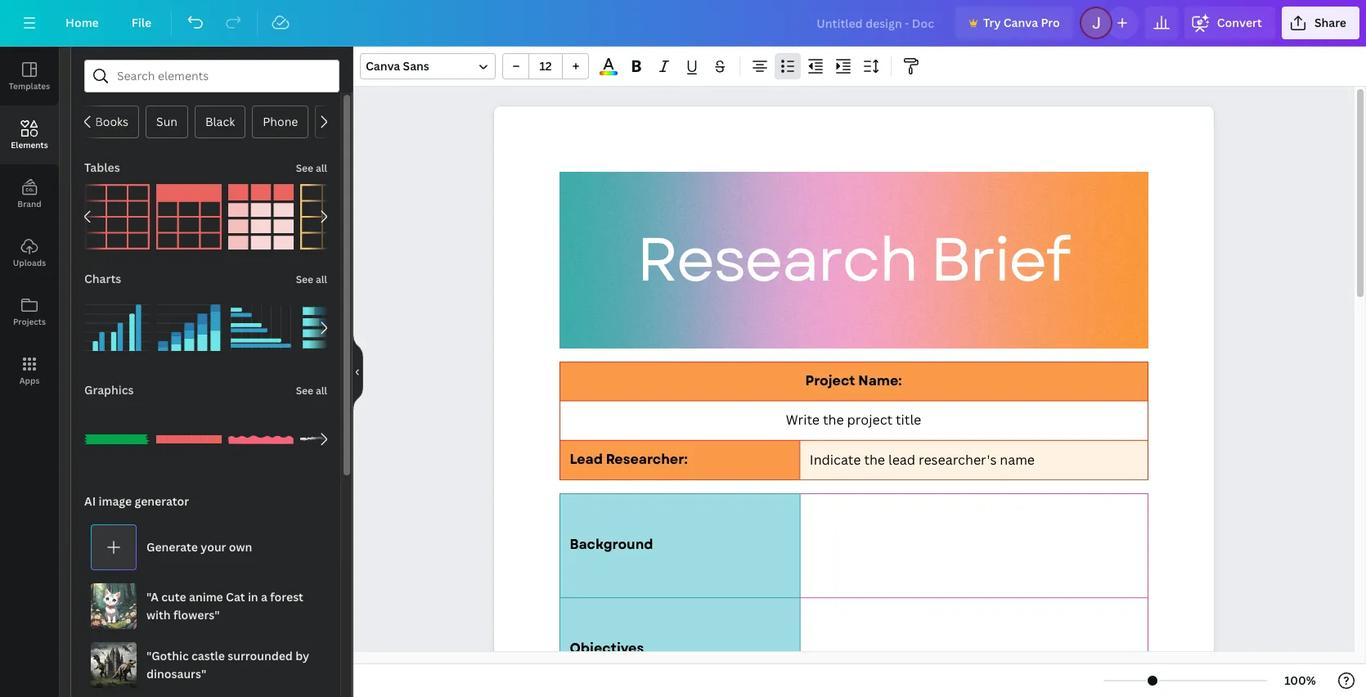 Task type: locate. For each thing, give the bounding box(es) containing it.
try
[[984, 15, 1001, 30]]

side panel tab list
[[0, 47, 59, 400]]

convert button
[[1185, 7, 1276, 39]]

canva sans button
[[360, 53, 496, 79]]

see all button for tables
[[294, 151, 329, 184]]

group
[[502, 53, 589, 79], [84, 286, 150, 361], [156, 286, 222, 361], [228, 286, 294, 361], [300, 295, 366, 361], [84, 397, 150, 472], [156, 407, 222, 472], [228, 407, 294, 472], [300, 407, 366, 472]]

canva inside button
[[1004, 15, 1039, 30]]

4 add this table to the canvas image from the left
[[300, 184, 366, 250]]

1 vertical spatial see
[[296, 273, 313, 286]]

convert
[[1218, 15, 1263, 30]]

see
[[296, 161, 313, 175], [296, 273, 313, 286], [296, 384, 313, 398]]

canva
[[1004, 15, 1039, 30], [366, 58, 400, 74]]

see all
[[296, 161, 327, 175], [296, 273, 327, 286], [296, 384, 327, 398]]

1 all from the top
[[316, 161, 327, 175]]

tables
[[84, 160, 120, 175]]

ai image generator
[[84, 493, 189, 509]]

– – number field
[[534, 58, 557, 74]]

2 add this table to the canvas image from the left
[[156, 184, 222, 250]]

castle
[[192, 648, 225, 664]]

dinosaurs"
[[146, 666, 206, 682]]

sun button
[[146, 106, 188, 138]]

graphics
[[84, 382, 134, 398]]

see for graphics
[[296, 384, 313, 398]]

2 vertical spatial see all button
[[294, 374, 329, 407]]

see all button
[[294, 151, 329, 184], [294, 263, 329, 295], [294, 374, 329, 407]]

2 vertical spatial see
[[296, 384, 313, 398]]

0 vertical spatial all
[[316, 161, 327, 175]]

graphics button
[[83, 374, 136, 407]]

home link
[[52, 7, 112, 39]]

pro
[[1041, 15, 1060, 30]]

see for charts
[[296, 273, 313, 286]]

1 vertical spatial see all button
[[294, 263, 329, 295]]

1 see all from the top
[[296, 161, 327, 175]]

3 see from the top
[[296, 384, 313, 398]]

sans
[[403, 58, 430, 74]]

1 horizontal spatial canva
[[1004, 15, 1039, 30]]

Design title text field
[[804, 7, 949, 39]]

generate your own
[[146, 539, 252, 555]]

uploads button
[[0, 223, 59, 282]]

1 see from the top
[[296, 161, 313, 175]]

all for graphics
[[316, 384, 327, 398]]

black button
[[195, 106, 246, 138]]

100% button
[[1274, 668, 1327, 694]]

2 see all button from the top
[[294, 263, 329, 295]]

2 vertical spatial all
[[316, 384, 327, 398]]

apps
[[19, 375, 40, 386]]

0 horizontal spatial canva
[[366, 58, 400, 74]]

3 see all from the top
[[296, 384, 327, 398]]

cat
[[226, 589, 245, 605]]

see all for graphics
[[296, 384, 327, 398]]

0 vertical spatial canva
[[1004, 15, 1039, 30]]

own
[[229, 539, 252, 555]]

1 vertical spatial all
[[316, 273, 327, 286]]

2 see all from the top
[[296, 273, 327, 286]]

0 vertical spatial see all button
[[294, 151, 329, 184]]

add this table to the canvas image
[[84, 184, 150, 250], [156, 184, 222, 250], [228, 184, 294, 250], [300, 184, 366, 250]]

1 add this table to the canvas image from the left
[[84, 184, 150, 250]]

1 see all button from the top
[[294, 151, 329, 184]]

apps button
[[0, 341, 59, 400]]

3 see all button from the top
[[294, 374, 329, 407]]

see all button for graphics
[[294, 374, 329, 407]]

2 see from the top
[[296, 273, 313, 286]]

hide image
[[353, 333, 363, 411]]

"a
[[146, 589, 159, 605]]

charts button
[[83, 263, 123, 295]]

canva right try
[[1004, 15, 1039, 30]]

canva left the sans
[[366, 58, 400, 74]]

easter banner image
[[156, 407, 222, 472]]

all
[[316, 161, 327, 175], [316, 273, 327, 286], [316, 384, 327, 398]]

phone button
[[252, 106, 309, 138]]

charts
[[84, 271, 121, 286]]

wanted posters
[[326, 114, 413, 129]]

2 all from the top
[[316, 273, 327, 286]]

0 vertical spatial see all
[[296, 161, 327, 175]]

share button
[[1282, 7, 1360, 39]]

2 vertical spatial see all
[[296, 384, 327, 398]]

1 vertical spatial see all
[[296, 273, 327, 286]]

1 vertical spatial canva
[[366, 58, 400, 74]]

research
[[637, 216, 917, 304]]

anime
[[189, 589, 223, 605]]

see all button for charts
[[294, 263, 329, 295]]

elements
[[11, 139, 48, 151]]

0 vertical spatial see
[[296, 161, 313, 175]]

100%
[[1285, 673, 1317, 688]]

3 all from the top
[[316, 384, 327, 398]]

torn paper banner with space for text image
[[300, 407, 366, 472]]



Task type: vqa. For each thing, say whether or not it's contained in the screenshot.
the right 'Home'
no



Task type: describe. For each thing, give the bounding box(es) containing it.
cute
[[161, 589, 186, 605]]

"a cute anime cat in a forest with flowers"
[[146, 589, 304, 623]]

elements button
[[0, 106, 59, 164]]

books
[[95, 114, 129, 129]]

home
[[65, 15, 99, 30]]

file
[[132, 15, 152, 30]]

surrounded
[[228, 648, 293, 664]]

your
[[201, 539, 226, 555]]

share
[[1315, 15, 1347, 30]]

with
[[146, 607, 171, 623]]

in
[[248, 589, 258, 605]]

Research Brief text field
[[494, 106, 1214, 697]]

research brief
[[637, 216, 1069, 304]]

playful decorative wavy banner image
[[228, 407, 294, 472]]

templates button
[[0, 47, 59, 106]]

all for charts
[[316, 273, 327, 286]]

canva sans
[[366, 58, 430, 74]]

brand button
[[0, 164, 59, 223]]

brief
[[930, 216, 1069, 304]]

sun
[[156, 114, 177, 129]]

file button
[[118, 7, 165, 39]]

image
[[99, 493, 132, 509]]

by
[[296, 648, 309, 664]]

brand
[[17, 198, 42, 210]]

generator
[[135, 493, 189, 509]]

generate
[[146, 539, 198, 555]]

see for tables
[[296, 161, 313, 175]]

books button
[[84, 106, 139, 138]]

Search elements search field
[[117, 61, 307, 92]]

tables button
[[83, 151, 122, 184]]

main menu bar
[[0, 0, 1367, 47]]

templates
[[9, 80, 50, 92]]

wanted posters button
[[315, 106, 424, 138]]

phone
[[263, 114, 298, 129]]

see all for tables
[[296, 161, 327, 175]]

try canva pro
[[984, 15, 1060, 30]]

canva inside dropdown button
[[366, 58, 400, 74]]

"gothic
[[146, 648, 189, 664]]

wanted
[[326, 114, 368, 129]]

try canva pro button
[[956, 7, 1074, 39]]

posters
[[371, 114, 413, 129]]

"gothic castle surrounded by dinosaurs"
[[146, 648, 309, 682]]

color range image
[[600, 71, 618, 75]]

projects
[[13, 316, 46, 327]]

ai
[[84, 493, 96, 509]]

3 add this table to the canvas image from the left
[[228, 184, 294, 250]]

black
[[205, 114, 235, 129]]

all for tables
[[316, 161, 327, 175]]

forest
[[270, 589, 304, 605]]

uploads
[[13, 257, 46, 268]]

projects button
[[0, 282, 59, 341]]

a
[[261, 589, 268, 605]]

playful decorative ribbon banner image
[[84, 407, 150, 472]]

see all for charts
[[296, 273, 327, 286]]

flowers"
[[173, 607, 220, 623]]



